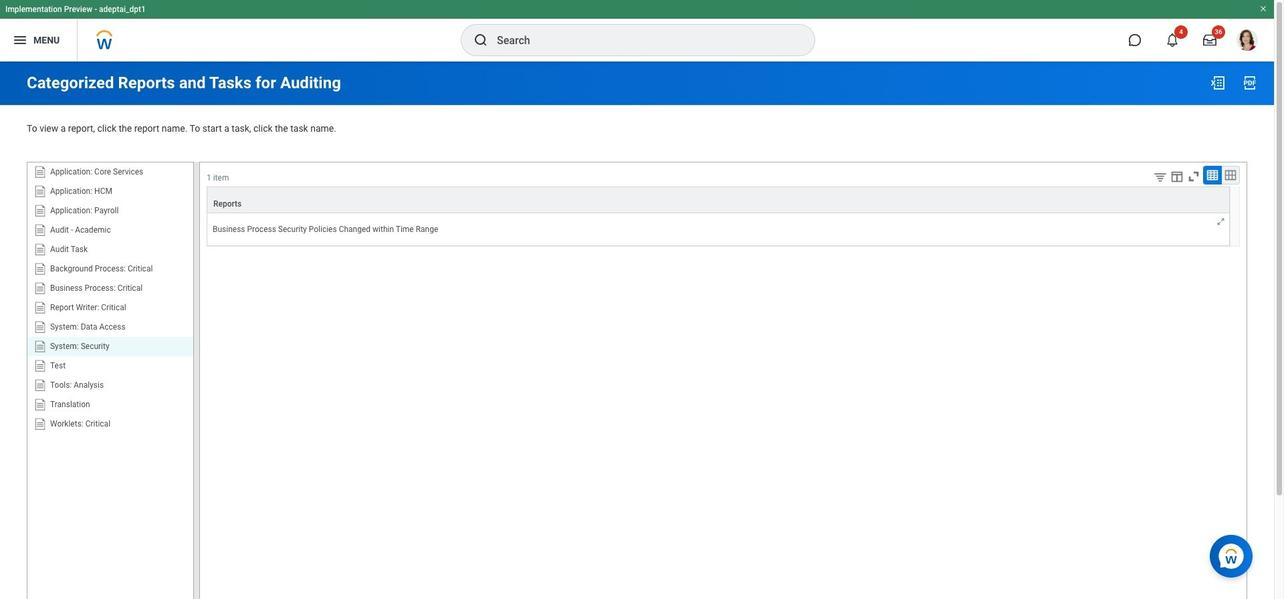 Task type: locate. For each thing, give the bounding box(es) containing it.
grow image
[[1216, 217, 1226, 227]]

fullscreen image
[[1187, 169, 1201, 184]]

select to filter grid data image
[[1153, 170, 1168, 184]]

toolbar
[[1143, 166, 1240, 186]]

main content
[[0, 62, 1274, 599]]

row
[[207, 186, 1230, 213]]

table image
[[1206, 168, 1219, 182]]

justify image
[[12, 32, 28, 48]]

cell
[[207, 213, 1230, 246]]

banner
[[0, 0, 1274, 62]]



Task type: vqa. For each thing, say whether or not it's contained in the screenshot.
Profile Logan McNeil image
yes



Task type: describe. For each thing, give the bounding box(es) containing it.
profile logan mcneil image
[[1237, 29, 1258, 54]]

notifications large image
[[1166, 33, 1179, 47]]

search image
[[473, 32, 489, 48]]

view printable version (pdf) image
[[1242, 75, 1258, 91]]

Search Workday  search field
[[497, 25, 787, 55]]

close environment banner image
[[1260, 5, 1268, 13]]

expand table image
[[1224, 168, 1238, 182]]

export to excel image
[[1210, 75, 1226, 91]]

inbox large image
[[1203, 33, 1217, 47]]

click to view/edit grid preferences image
[[1170, 169, 1185, 184]]



